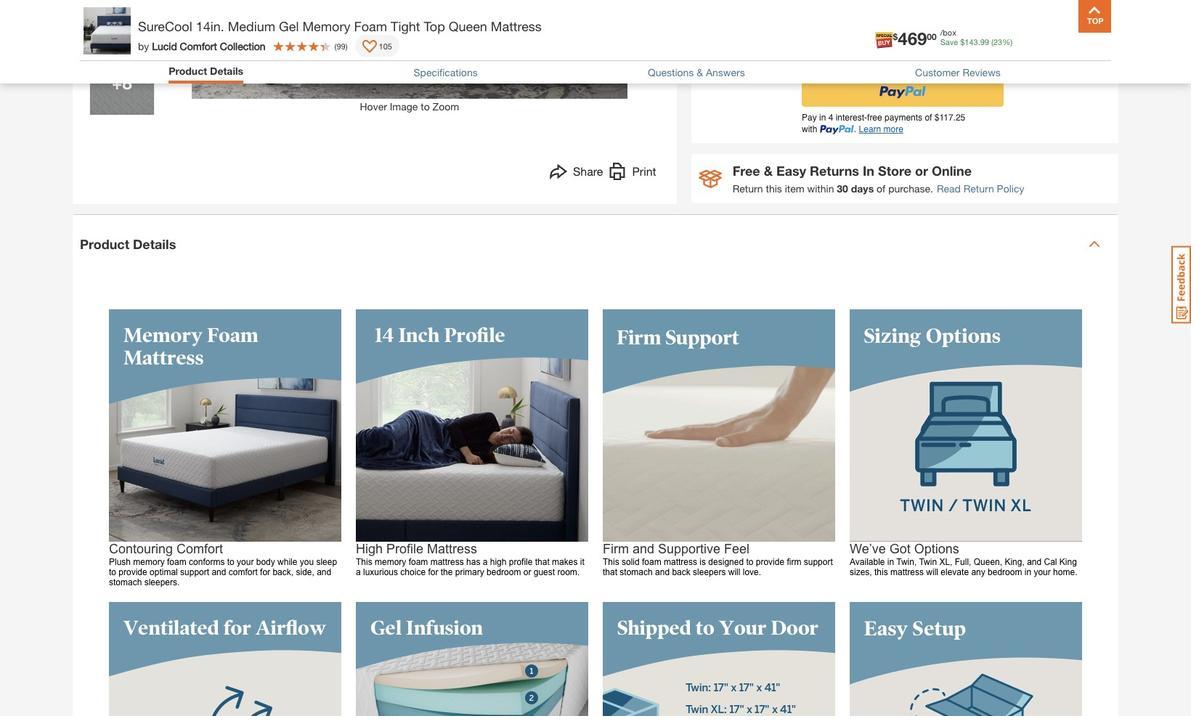 Task type: describe. For each thing, give the bounding box(es) containing it.
customer reviews
[[915, 66, 1001, 78]]

)
[[346, 41, 348, 50]]

foam
[[354, 18, 387, 34]]

white lucid comfort collection mattresses lucc14qq45mf 1d.3 image
[[90, 0, 154, 37]]

display image
[[362, 40, 377, 54]]

0 vertical spatial product details
[[169, 65, 243, 77]]

customer
[[915, 66, 960, 78]]

image
[[390, 100, 418, 112]]

icon image
[[699, 170, 722, 188]]

14in.
[[196, 18, 224, 34]]

print button
[[609, 162, 656, 183]]

- button
[[699, 40, 729, 71]]

+ button
[[760, 40, 790, 71]]

1 horizontal spatial product
[[169, 65, 207, 77]]

feedback link image
[[1172, 246, 1191, 324]]

to inside button
[[903, 49, 915, 63]]

read
[[937, 183, 961, 195]]

free & easy returns in store or online return this item within 30 days of purchase. read return policy
[[733, 163, 1025, 195]]

/box save $ 143 . 99 ( 23 %)
[[940, 28, 1013, 46]]

top button
[[1079, 0, 1111, 33]]

comfort
[[180, 40, 217, 52]]

by lucid comfort collection
[[138, 40, 266, 52]]

143
[[965, 37, 978, 46]]

1 vertical spatial product
[[80, 236, 129, 252]]

surecool
[[138, 18, 192, 34]]

$ inside /box save $ 143 . 99 ( 23 %)
[[960, 37, 965, 46]]

free
[[733, 163, 760, 179]]

hover image to zoom
[[360, 100, 459, 112]]

of
[[877, 183, 886, 195]]

hover image to zoom button
[[192, 0, 627, 114]]

& for easy
[[764, 163, 773, 179]]

medium
[[228, 18, 275, 34]]

cart
[[918, 49, 942, 63]]

$ 469 00
[[893, 28, 937, 49]]

purchase.
[[888, 183, 933, 195]]

days
[[851, 183, 874, 195]]

reviews
[[963, 66, 1001, 78]]

99 inside /box save $ 143 . 99 ( 23 %)
[[980, 37, 989, 46]]

( 99 )
[[335, 41, 348, 50]]

white lucid comfort collection mattresses lucc14qq45mf 66.4 image
[[90, 50, 154, 114]]

easy
[[777, 163, 806, 179]]

surecool 14in. medium gel memory foam tight top queen mattress
[[138, 18, 542, 34]]

caret image
[[1089, 239, 1101, 250]]

add to cart button
[[802, 40, 1004, 72]]



Task type: locate. For each thing, give the bounding box(es) containing it.
( inside /box save $ 143 . 99 ( 23 %)
[[992, 37, 994, 46]]

%)
[[1003, 37, 1013, 46]]

customer reviews button
[[915, 66, 1001, 78], [915, 66, 1001, 78]]

0 vertical spatial details
[[210, 65, 243, 77]]

lucid
[[152, 40, 177, 52]]

1 return from the left
[[733, 183, 763, 195]]

$ up add
[[893, 31, 898, 42]]

0 vertical spatial product
[[169, 65, 207, 77]]

return right read
[[964, 183, 994, 195]]

1 horizontal spatial to
[[903, 49, 915, 63]]

0 horizontal spatial return
[[733, 183, 763, 195]]

105
[[379, 41, 392, 50]]

0 horizontal spatial (
[[335, 41, 337, 50]]

0 horizontal spatial &
[[697, 66, 703, 78]]

questions
[[648, 66, 694, 78]]

add
[[878, 49, 900, 63]]

return down the free
[[733, 183, 763, 195]]

specifications button
[[414, 66, 478, 78], [414, 66, 478, 78]]

+ for +
[[770, 45, 780, 66]]

1 horizontal spatial details
[[210, 65, 243, 77]]

to
[[903, 49, 915, 63], [421, 100, 430, 112]]

to inside 'button'
[[421, 100, 430, 112]]

gel
[[279, 18, 299, 34]]

save
[[940, 37, 958, 46]]

product details button
[[169, 65, 243, 80], [169, 65, 243, 77], [73, 215, 1119, 273]]

+
[[770, 45, 780, 66], [112, 72, 122, 93]]

tight
[[391, 18, 420, 34]]

(
[[992, 37, 994, 46], [335, 41, 337, 50]]

collection
[[220, 40, 266, 52]]

2 return from the left
[[964, 183, 994, 195]]

to left zoom
[[421, 100, 430, 112]]

1 vertical spatial &
[[764, 163, 773, 179]]

store
[[878, 163, 912, 179]]

0 horizontal spatial details
[[133, 236, 176, 252]]

return
[[733, 183, 763, 195], [964, 183, 994, 195]]

0 horizontal spatial 99
[[337, 41, 346, 50]]

returns
[[810, 163, 859, 179]]

print
[[632, 164, 656, 178]]

1 vertical spatial +
[[112, 72, 122, 93]]

$ inside "$ 469 00"
[[893, 31, 898, 42]]

99 left 23
[[980, 37, 989, 46]]

+ inside button
[[770, 45, 780, 66]]

& left answers
[[697, 66, 703, 78]]

this
[[766, 183, 782, 195]]

8
[[122, 72, 132, 93]]

0 vertical spatial to
[[903, 49, 915, 63]]

queen
[[449, 18, 487, 34]]

in
[[863, 163, 875, 179]]

/box
[[940, 28, 957, 37]]

1 vertical spatial details
[[133, 236, 176, 252]]

99
[[980, 37, 989, 46], [337, 41, 346, 50]]

mattress
[[491, 18, 542, 34]]

&
[[697, 66, 703, 78], [764, 163, 773, 179]]

0 vertical spatial &
[[697, 66, 703, 78]]

add to cart
[[878, 49, 942, 63]]

1 horizontal spatial &
[[764, 163, 773, 179]]

top
[[424, 18, 445, 34]]

+ down product image
[[112, 72, 122, 93]]

1 horizontal spatial 99
[[980, 37, 989, 46]]

+ for + 8
[[112, 72, 122, 93]]

23
[[994, 37, 1003, 46]]

read return policy link
[[937, 181, 1025, 196]]

0 horizontal spatial to
[[421, 100, 430, 112]]

questions & answers
[[648, 66, 745, 78]]

1 vertical spatial to
[[421, 100, 430, 112]]

answers
[[706, 66, 745, 78]]

$
[[893, 31, 898, 42], [960, 37, 965, 46]]

0 horizontal spatial product
[[80, 236, 129, 252]]

online
[[932, 163, 972, 179]]

-
[[710, 45, 717, 66]]

details
[[210, 65, 243, 77], [133, 236, 176, 252]]

& up this
[[764, 163, 773, 179]]

( right .
[[992, 37, 994, 46]]

1 vertical spatial product details
[[80, 236, 176, 252]]

0 vertical spatial +
[[770, 45, 780, 66]]

specifications
[[414, 66, 478, 78]]

share button
[[550, 162, 603, 183]]

+ 8
[[112, 72, 132, 93]]

None field
[[729, 40, 760, 71]]

questions & answers button
[[648, 66, 745, 78], [648, 66, 745, 78]]

( left ")"
[[335, 41, 337, 50]]

.
[[978, 37, 980, 46]]

1 horizontal spatial (
[[992, 37, 994, 46]]

product image image
[[84, 7, 131, 54]]

item
[[785, 183, 805, 195]]

99 down surecool 14in. medium gel memory foam tight top queen mattress
[[337, 41, 346, 50]]

0 horizontal spatial $
[[893, 31, 898, 42]]

30
[[837, 183, 848, 195]]

00
[[927, 31, 937, 42]]

or
[[915, 163, 928, 179]]

zoom
[[433, 100, 459, 112]]

469
[[898, 28, 927, 49]]

share
[[573, 164, 603, 178]]

within
[[807, 183, 834, 195]]

product
[[169, 65, 207, 77], [80, 236, 129, 252]]

hover
[[360, 100, 387, 112]]

0 horizontal spatial +
[[112, 72, 122, 93]]

& for answers
[[697, 66, 703, 78]]

105 button
[[355, 35, 399, 57]]

1 horizontal spatial $
[[960, 37, 965, 46]]

& inside the free & easy returns in store or online return this item within 30 days of purchase. read return policy
[[764, 163, 773, 179]]

to down 469
[[903, 49, 915, 63]]

$ right "save" at the top right of page
[[960, 37, 965, 46]]

by
[[138, 40, 149, 52]]

1 horizontal spatial +
[[770, 45, 780, 66]]

memory
[[302, 18, 350, 34]]

+ right -
[[770, 45, 780, 66]]

product details
[[169, 65, 243, 77], [80, 236, 176, 252]]

policy
[[997, 183, 1025, 195]]

1 horizontal spatial return
[[964, 183, 994, 195]]



Task type: vqa. For each thing, say whether or not it's contained in the screenshot.
middle mulch
no



